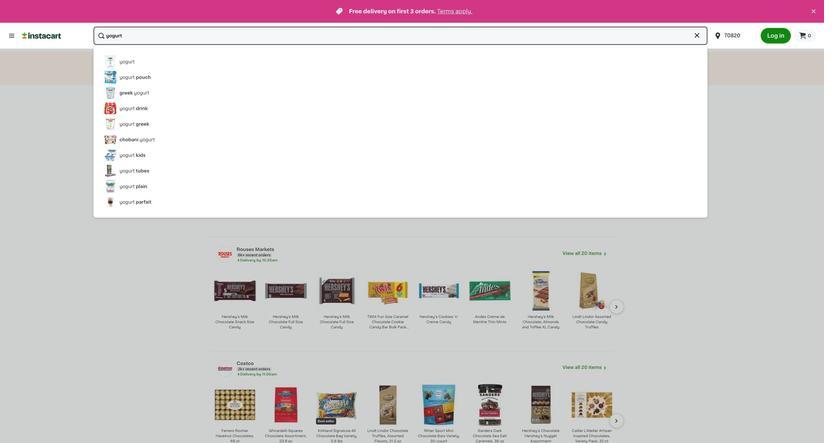Task type: vqa. For each thing, say whether or not it's contained in the screenshot.
1st Hershey's Milk Chocolate Full Size Candy Image from the right
yes



Task type: locate. For each thing, give the bounding box(es) containing it.
hershey's milk chocolate, almonds and toffee xl candy image
[[520, 270, 562, 312]]

0 vertical spatial item carousel region
[[212, 267, 624, 353]]

None search field
[[94, 27, 707, 45]]

2 item carousel region from the top
[[212, 381, 624, 443]]

0 horizontal spatial hershey's milk chocolate full size candy image
[[265, 270, 307, 312]]

sanders dark chocolate sea salt caramels, 36 oz image
[[469, 384, 511, 426]]

item carousel region for the costco show all 20 items element
[[212, 381, 624, 443]]

search products, stores, and recipes element
[[0, 27, 824, 443]]

cailler l'atelier artisan inspired chocolates, variety pack, 32 ct image
[[571, 384, 613, 426]]

1 item carousel region from the top
[[212, 267, 624, 353]]

hershey's milk chocolate full size candy image
[[265, 270, 307, 312], [316, 270, 358, 312]]

1 vertical spatial item carousel region
[[212, 381, 624, 443]]

hershey's chocolate hershey's nugget assortment image
[[520, 384, 562, 426]]

ghirardelli squares chocolate assortment, 23.8 oz image
[[265, 384, 307, 426]]

1 hershey's milk chocolate full size candy image from the left
[[265, 270, 307, 312]]

none search field inside search products, stores, and recipes 'element'
[[94, 27, 707, 45]]

item carousel region
[[212, 267, 624, 353], [212, 381, 624, 443]]

1 horizontal spatial hershey's milk chocolate full size candy image
[[316, 270, 358, 312]]

rouses markets show all 20 items element
[[237, 246, 563, 253]]

kirkland signature all chocolate bag variety, 5.6 lbs image
[[316, 384, 358, 426]]

limited time offer region
[[0, 0, 810, 23]]

hershey's milk chocolate snack size candy image
[[214, 270, 256, 312]]

costco show all 20 items element
[[237, 360, 563, 367]]



Task type: describe. For each thing, give the bounding box(es) containing it.
search list box
[[99, 54, 702, 212]]

lindt lindor chocolate truffles, assorted flavors, 21.2 oz image
[[367, 384, 409, 426]]

andes creme de menthe thin mints image
[[469, 270, 511, 312]]

instacart logo image
[[22, 32, 61, 40]]

ferrero rocher hazelnut chocolates, 48 ct image
[[214, 384, 256, 426]]

lindt lindor assorted chocolate candy truffles image
[[571, 270, 613, 312]]

twix fun size caramel chocolate cookie candy bar bulk pack pack of image
[[367, 270, 409, 312]]

hershey's cookies 'n' creme candy image
[[418, 270, 460, 312]]

2 hershey's milk chocolate full size candy image from the left
[[316, 270, 358, 312]]

Search field
[[94, 27, 707, 45]]

item carousel region for rouses markets show all 20 items element
[[212, 267, 624, 353]]

ritter sport mini chocolate bars variety, 30-count image
[[418, 384, 460, 426]]



